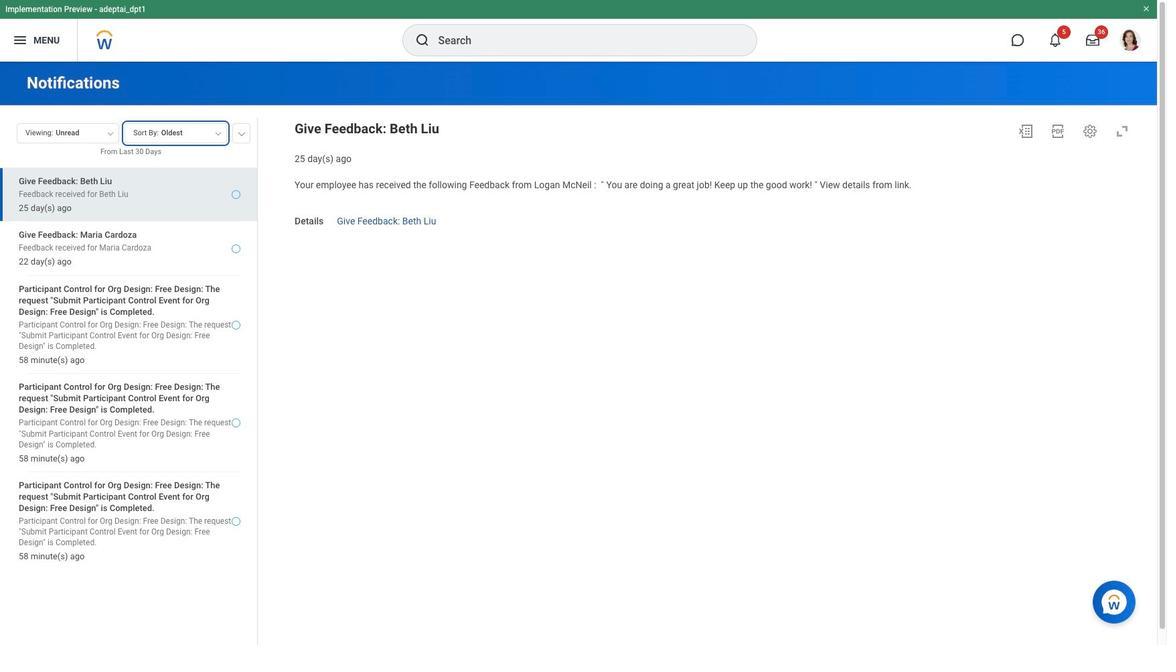 Task type: locate. For each thing, give the bounding box(es) containing it.
profile logan mcneil image
[[1120, 29, 1142, 54]]

main content
[[0, 62, 1158, 645]]

search image
[[414, 32, 430, 48]]

banner
[[0, 0, 1158, 62]]

inbox large image
[[1087, 33, 1100, 47]]

region
[[295, 118, 1136, 165]]

notifications large image
[[1049, 33, 1062, 47]]

view printable version (pdf) image
[[1050, 123, 1066, 139]]

tab panel
[[0, 117, 257, 645]]

4 mark read image from the top
[[232, 419, 240, 428]]

export to excel image
[[1018, 123, 1034, 139]]

more image
[[238, 129, 246, 136]]

fullscreen image
[[1115, 123, 1131, 139]]

mark read image
[[232, 191, 240, 199], [232, 245, 240, 253], [232, 321, 240, 329], [232, 419, 240, 428], [232, 517, 240, 526]]



Task type: vqa. For each thing, say whether or not it's contained in the screenshot.
inbox large IMAGE
yes



Task type: describe. For each thing, give the bounding box(es) containing it.
5 mark read image from the top
[[232, 517, 240, 526]]

1 mark read image from the top
[[232, 191, 240, 199]]

task actions image
[[1083, 123, 1099, 139]]

justify image
[[12, 32, 28, 48]]

2 mark read image from the top
[[232, 245, 240, 253]]

Search Workday  search field
[[438, 25, 729, 55]]

close environment banner image
[[1143, 5, 1151, 13]]

3 mark read image from the top
[[232, 321, 240, 329]]

inbox items list box
[[0, 167, 257, 645]]



